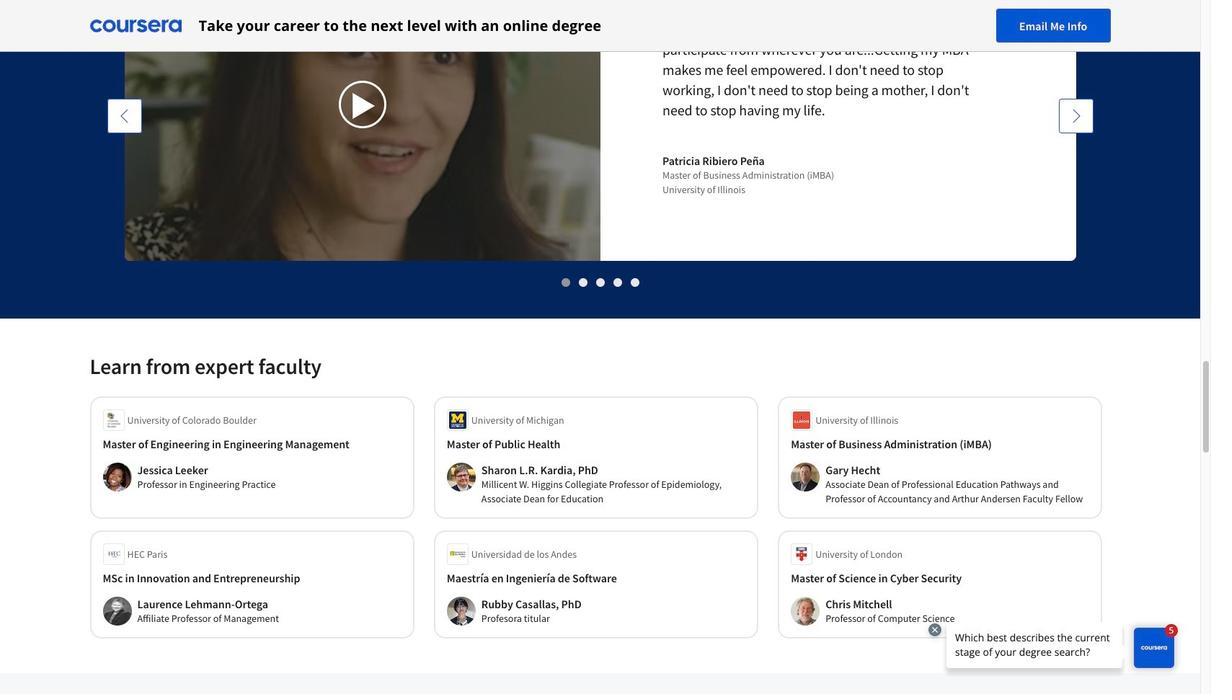 Task type: describe. For each thing, give the bounding box(es) containing it.
previous testimonial element
[[107, 99, 142, 504]]

next image
[[1069, 109, 1084, 123]]



Task type: vqa. For each thing, say whether or not it's contained in the screenshot.
Coursera "IMAGE" at the left of the page
yes



Task type: locate. For each thing, give the bounding box(es) containing it.
slides element
[[90, 275, 1111, 290]]

coursera image
[[90, 14, 181, 37]]

previous image
[[117, 109, 132, 123]]

next testimonial element
[[1059, 99, 1094, 504]]



